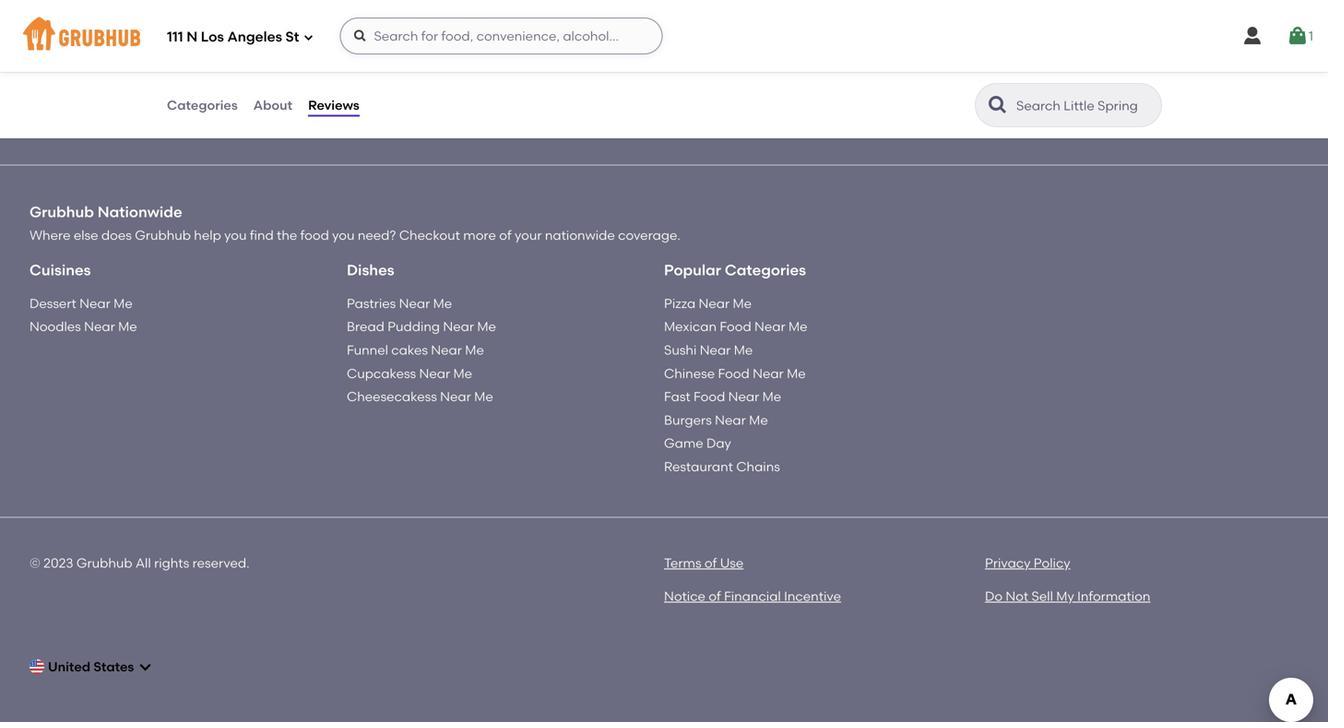 Task type: vqa. For each thing, say whether or not it's contained in the screenshot.
Do Not Sell My Information link
yes



Task type: describe. For each thing, give the bounding box(es) containing it.
pastries near me bread pudding near me funnel cakes near me cupcakess near me cheesecakess near me
[[347, 296, 496, 405]]

1 vertical spatial grubhub
[[135, 228, 191, 243]]

terms of use
[[664, 555, 744, 571]]

find
[[250, 228, 274, 243]]

n
[[187, 29, 198, 45]]

about
[[253, 97, 293, 113]]

st
[[286, 29, 299, 45]]

more
[[464, 228, 496, 243]]

nationwide
[[545, 228, 615, 243]]

nationwide
[[98, 203, 182, 221]]

reserved.
[[192, 555, 250, 571]]

deal
[[516, 22, 545, 38]]

privacy policy link
[[986, 555, 1071, 571]]

111
[[167, 29, 183, 45]]

1
[[1309, 28, 1314, 44]]

bank of america link
[[422, 45, 525, 61]]

cheesecakess near me link
[[347, 389, 493, 405]]

Search Little Spring search field
[[1015, 97, 1156, 114]]

1 horizontal spatial svg image
[[353, 29, 368, 43]]

angeles
[[227, 29, 282, 45]]

mexican food near me link
[[664, 319, 808, 335]]

reviews button
[[307, 72, 361, 138]]

your
[[515, 228, 542, 243]]

© 2023 grubhub all rights reserved.
[[30, 555, 250, 571]]

day
[[707, 436, 732, 451]]

cheesecakess
[[347, 389, 437, 405]]

cupcakess near me link
[[347, 366, 473, 381]]

mexican
[[664, 319, 717, 335]]

sell
[[1032, 589, 1054, 605]]

1 button
[[1287, 19, 1314, 53]]

food
[[301, 228, 329, 243]]

pizza near me link
[[664, 296, 752, 311]]

0 vertical spatial food
[[720, 319, 752, 335]]

2 vertical spatial grubhub
[[76, 555, 133, 571]]

do not sell my information link
[[986, 589, 1151, 605]]

main navigation navigation
[[0, 0, 1329, 72]]

funnel cakes near me link
[[347, 342, 484, 358]]

of inside amazon prime deal bank of america
[[456, 45, 469, 61]]

incentive
[[785, 589, 842, 605]]

pastries
[[347, 296, 396, 311]]

for campuses & hotels link
[[929, 47, 1161, 91]]

united states button
[[30, 651, 153, 684]]

0 vertical spatial grubhub
[[30, 203, 94, 221]]

hotels
[[1083, 59, 1127, 77]]

los
[[201, 29, 224, 45]]

burgers
[[664, 412, 712, 428]]

2023
[[44, 555, 73, 571]]

sushi
[[664, 342, 697, 358]]

not
[[1006, 589, 1029, 605]]

sushi near me link
[[664, 342, 753, 358]]

categories inside "button"
[[167, 97, 238, 113]]

cuisines
[[30, 261, 91, 279]]

cakes
[[392, 342, 428, 358]]

categories button
[[166, 72, 239, 138]]

game
[[664, 436, 704, 451]]

privacy
[[986, 555, 1031, 571]]

&
[[1068, 59, 1080, 77]]

0 horizontal spatial svg image
[[303, 32, 314, 43]]

game day link
[[664, 436, 732, 451]]

svg image inside 1 button
[[1287, 25, 1309, 47]]

chains
[[737, 459, 781, 475]]

terms of use link
[[664, 555, 744, 571]]

pizza
[[664, 296, 696, 311]]

united
[[48, 659, 90, 675]]

united states
[[48, 659, 134, 675]]

amazon prime deal link
[[422, 22, 545, 38]]

cupcakess
[[347, 366, 416, 381]]

dessert near me noodles near me
[[30, 296, 137, 335]]

prime
[[477, 22, 513, 38]]

financial
[[725, 589, 781, 605]]

where
[[30, 228, 71, 243]]

1 horizontal spatial svg image
[[1242, 25, 1264, 47]]

use
[[720, 555, 744, 571]]

need?
[[358, 228, 396, 243]]

popular categories
[[664, 261, 807, 279]]



Task type: locate. For each thing, give the bounding box(es) containing it.
svg image left 1 button on the right of page
[[1242, 25, 1264, 47]]

notice
[[664, 589, 706, 605]]

bread
[[347, 319, 385, 335]]

2 vertical spatial food
[[694, 389, 726, 405]]

you
[[224, 228, 247, 243], [332, 228, 355, 243]]

0 horizontal spatial categories
[[167, 97, 238, 113]]

search icon image
[[987, 94, 1010, 116]]

popular
[[664, 261, 722, 279]]

grubhub up the 'where'
[[30, 203, 94, 221]]

0 vertical spatial categories
[[167, 97, 238, 113]]

restaurant chains link
[[664, 459, 781, 475]]

food
[[720, 319, 752, 335], [718, 366, 750, 381], [694, 389, 726, 405]]

language select image
[[30, 660, 44, 675]]

funnel
[[347, 342, 388, 358]]

dessert
[[30, 296, 76, 311]]

1 horizontal spatial you
[[332, 228, 355, 243]]

notice of financial incentive
[[664, 589, 842, 605]]

pudding
[[388, 319, 440, 335]]

you left find
[[224, 228, 247, 243]]

chinese food near me link
[[664, 366, 806, 381]]

grubhub
[[30, 203, 94, 221], [135, 228, 191, 243], [76, 555, 133, 571]]

about button
[[253, 72, 294, 138]]

privacy policy
[[986, 555, 1071, 571]]

grubhub nationwide where else does grubhub help you find the food you need? checkout more of your nationwide coverage.
[[30, 203, 681, 243]]

noodles near me link
[[30, 319, 137, 335]]

pizza near me mexican food near me sushi near me chinese food near me fast food near me burgers near me game day restaurant chains
[[664, 296, 808, 475]]

2 horizontal spatial svg image
[[1287, 25, 1309, 47]]

bank
[[422, 45, 453, 61]]

reviews
[[308, 97, 360, 113]]

all
[[136, 555, 151, 571]]

categories up mexican food near me link in the top of the page
[[725, 261, 807, 279]]

of
[[456, 45, 469, 61], [499, 228, 512, 243], [705, 555, 717, 571], [709, 589, 721, 605]]

near
[[80, 296, 111, 311], [399, 296, 430, 311], [699, 296, 730, 311], [84, 319, 115, 335], [443, 319, 474, 335], [755, 319, 786, 335], [431, 342, 462, 358], [700, 342, 731, 358], [419, 366, 450, 381], [753, 366, 784, 381], [440, 389, 471, 405], [729, 389, 760, 405], [715, 412, 746, 428]]

of right bank
[[456, 45, 469, 61]]

do not sell my information
[[986, 589, 1151, 605]]

categories down los
[[167, 97, 238, 113]]

information
[[1078, 589, 1151, 605]]

campuses
[[990, 59, 1065, 77]]

else
[[74, 228, 98, 243]]

does
[[101, 228, 132, 243]]

of right notice
[[709, 589, 721, 605]]

1 vertical spatial categories
[[725, 261, 807, 279]]

of left the use
[[705, 555, 717, 571]]

1 vertical spatial food
[[718, 366, 750, 381]]

of left the 'your'
[[499, 228, 512, 243]]

grubhub left all
[[76, 555, 133, 571]]

dishes
[[347, 261, 395, 279]]

amazon prime deal bank of america
[[422, 22, 545, 61]]

you right food
[[332, 228, 355, 243]]

amazon
[[422, 22, 474, 38]]

1 horizontal spatial categories
[[725, 261, 807, 279]]

of inside "grubhub nationwide where else does grubhub help you find the food you need? checkout more of your nationwide coverage."
[[499, 228, 512, 243]]

policy
[[1034, 555, 1071, 571]]

111 n los angeles st
[[167, 29, 299, 45]]

chinese
[[664, 366, 715, 381]]

noodles
[[30, 319, 81, 335]]

©
[[30, 555, 40, 571]]

the
[[277, 228, 297, 243]]

help
[[194, 228, 221, 243]]

for campuses & hotels
[[963, 59, 1127, 77]]

me
[[114, 296, 133, 311], [433, 296, 452, 311], [733, 296, 752, 311], [118, 319, 137, 335], [477, 319, 496, 335], [789, 319, 808, 335], [465, 342, 484, 358], [734, 342, 753, 358], [454, 366, 473, 381], [787, 366, 806, 381], [474, 389, 493, 405], [763, 389, 782, 405], [749, 412, 768, 428]]

food up fast food near me link
[[718, 366, 750, 381]]

0 horizontal spatial you
[[224, 228, 247, 243]]

notice of financial incentive link
[[664, 589, 842, 605]]

categories
[[167, 97, 238, 113], [725, 261, 807, 279]]

food up burgers near me link
[[694, 389, 726, 405]]

svg image
[[1287, 25, 1309, 47], [353, 29, 368, 43], [138, 660, 153, 675]]

food up sushi near me link
[[720, 319, 752, 335]]

for
[[963, 59, 986, 77]]

svg image
[[1242, 25, 1264, 47], [303, 32, 314, 43]]

pastries near me link
[[347, 296, 452, 311]]

svg image inside united states button
[[138, 660, 153, 675]]

Search for food, convenience, alcohol... search field
[[340, 18, 663, 54]]

grubhub down nationwide
[[135, 228, 191, 243]]

0 horizontal spatial svg image
[[138, 660, 153, 675]]

states
[[94, 659, 134, 675]]

do
[[986, 589, 1003, 605]]

fast
[[664, 389, 691, 405]]

svg image right st
[[303, 32, 314, 43]]

dessert near me link
[[30, 296, 133, 311]]

checkout
[[399, 228, 460, 243]]

1 you from the left
[[224, 228, 247, 243]]

bread pudding near me link
[[347, 319, 496, 335]]

america
[[472, 45, 525, 61]]

rights
[[154, 555, 189, 571]]

terms
[[664, 555, 702, 571]]

fast food near me link
[[664, 389, 782, 405]]

restaurant
[[664, 459, 734, 475]]

2 you from the left
[[332, 228, 355, 243]]



